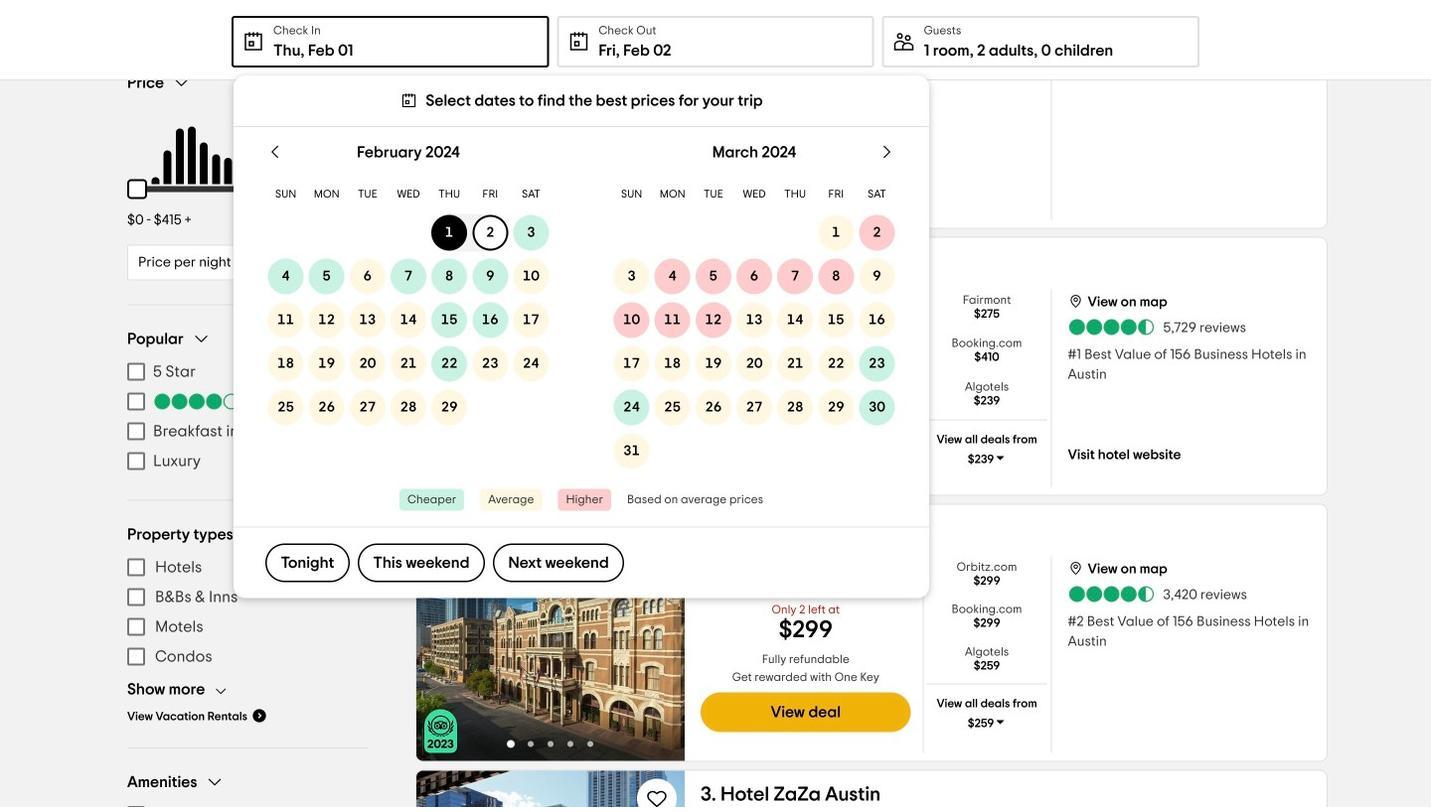Task type: describe. For each thing, give the bounding box(es) containing it.
carousel of images figure for fairmont austin downtown view image's save to a trip icon
[[416, 238, 685, 495]]

1 menu from the top
[[127, 357, 368, 477]]

1 exterior image from the top
[[416, 0, 685, 228]]

1 carousel of images figure from the top
[[416, 0, 685, 228]]

save to a trip image
[[645, 788, 669, 808]]

save to a trip image for fairmont austin downtown view image
[[645, 254, 669, 278]]

previous month image
[[265, 142, 285, 162]]

carousel of images figure for 2nd the exterior image from the top of the page's save to a trip icon
[[416, 505, 685, 762]]

2 grid from the left
[[611, 127, 897, 473]]

next month image
[[878, 142, 897, 162]]

2 menu from the top
[[127, 553, 368, 672]]

1 grid from the left
[[265, 127, 552, 473]]



Task type: locate. For each thing, give the bounding box(es) containing it.
fairmont austin downtown view image
[[416, 238, 685, 495]]

1 horizontal spatial grid
[[611, 127, 897, 473]]

2 carousel of images figure from the top
[[416, 238, 685, 495]]

save to a trip image for 2nd the exterior image from the top of the page
[[645, 521, 669, 545]]

2 exterior image from the top
[[416, 505, 685, 762]]

1 row group from the left
[[265, 211, 552, 430]]

1 save to a trip image from the top
[[645, 254, 669, 278]]

1 vertical spatial carousel of images figure
[[416, 238, 685, 495]]

grid
[[265, 127, 552, 473], [611, 127, 897, 473]]

row
[[265, 178, 552, 211], [611, 178, 897, 211], [265, 211, 552, 255], [611, 211, 897, 255], [265, 255, 552, 299], [611, 255, 897, 299], [265, 299, 552, 342], [611, 299, 897, 342], [265, 342, 552, 386], [611, 342, 897, 386], [265, 386, 552, 430], [611, 386, 897, 430]]

0 vertical spatial exterior image
[[416, 0, 685, 228]]

row group for second 'grid' from the right
[[265, 211, 552, 430]]

minimum price slider
[[115, 167, 159, 211]]

save to a trip image
[[645, 254, 669, 278], [645, 521, 669, 545]]

3 carousel of images figure from the top
[[416, 505, 685, 762]]

4.5 of 5 bubbles. 3,420 reviews element
[[1068, 585, 1247, 605]]

4.0 of 5 bubbles image
[[153, 394, 241, 410]]

0 horizontal spatial row group
[[265, 211, 552, 430]]

canopy image
[[759, 27, 852, 67]]

row group for first 'grid' from the right
[[611, 211, 897, 473]]

0 vertical spatial carousel of images figure
[[416, 0, 685, 228]]

2 row group from the left
[[611, 211, 897, 473]]

menu
[[127, 357, 368, 477], [127, 553, 368, 672]]

row group
[[265, 211, 552, 430], [611, 211, 897, 473]]

1 horizontal spatial row group
[[611, 211, 897, 473]]

1 vertical spatial menu
[[127, 553, 368, 672]]

1 vertical spatial exterior image
[[416, 505, 685, 762]]

1 expedia.com image from the top
[[759, 294, 852, 333]]

1 vertical spatial save to a trip image
[[645, 521, 669, 545]]

1 vertical spatial expedia.com image
[[759, 561, 852, 601]]

0 horizontal spatial grid
[[265, 127, 552, 473]]

0 vertical spatial menu
[[127, 357, 368, 477]]

0 vertical spatial save to a trip image
[[645, 254, 669, 278]]

2 expedia.com image from the top
[[759, 561, 852, 601]]

expedia.com image
[[759, 294, 852, 333], [759, 561, 852, 601]]

carousel of images figure
[[416, 0, 685, 228], [416, 238, 685, 495], [416, 505, 685, 762]]

2 vertical spatial carousel of images figure
[[416, 505, 685, 762]]

0 vertical spatial expedia.com image
[[759, 294, 852, 333]]

4.5 of 5 bubbles. 391 reviews element
[[1068, 51, 1233, 71]]

group
[[115, 73, 368, 281], [127, 329, 368, 477], [127, 525, 368, 724], [127, 773, 368, 808]]

2 save to a trip image from the top
[[645, 521, 669, 545]]

exterior image
[[416, 0, 685, 228], [416, 505, 685, 762]]

4.5 of 5 bubbles. 5,729 reviews element
[[1068, 318, 1246, 337]]



Task type: vqa. For each thing, say whether or not it's contained in the screenshot.
3rd Carousel of images figure from the bottom of the page
yes



